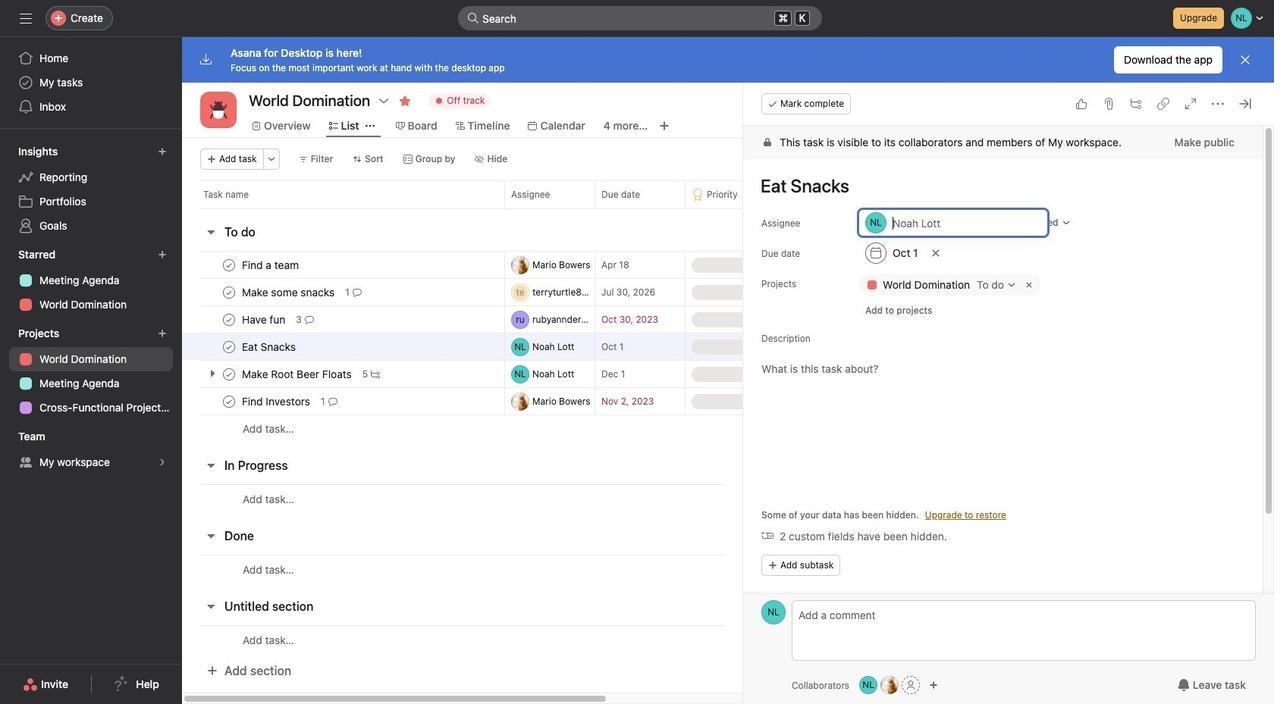 Task type: vqa. For each thing, say whether or not it's contained in the screenshot.
Make Root Beer Floats cell
yes



Task type: locate. For each thing, give the bounding box(es) containing it.
Task Name text field
[[751, 168, 1245, 203]]

1 vertical spatial collapse task list for this group image
[[205, 601, 217, 613]]

0 vertical spatial collapse task list for this group image
[[205, 226, 217, 238]]

5 mark complete checkbox from the top
[[220, 365, 238, 384]]

more actions image
[[267, 155, 276, 164]]

task name text field for mark complete option inside have fun cell
[[239, 312, 290, 327]]

collapse task list for this group image
[[205, 226, 217, 238], [205, 530, 217, 543]]

3 mark complete image from the top
[[220, 365, 238, 384]]

1 comment image
[[353, 288, 362, 297]]

mark complete image for mark complete option in the "make some snacks" "cell"
[[220, 283, 238, 302]]

new insights image
[[158, 147, 167, 156]]

mark complete checkbox inside the eat snacks cell
[[220, 338, 238, 356]]

3 mark complete checkbox from the top
[[220, 311, 238, 329]]

main content
[[744, 126, 1264, 687]]

1 mark complete image from the top
[[220, 283, 238, 302]]

mark complete image
[[220, 256, 238, 274], [220, 338, 238, 356], [220, 365, 238, 384], [220, 393, 238, 411]]

mark complete image inside make root beer floats 'cell'
[[220, 365, 238, 384]]

task name text field for mark complete option inside the eat snacks cell
[[239, 340, 300, 355]]

dismiss image
[[1240, 54, 1252, 66]]

header to do tree grid
[[182, 251, 922, 443]]

task name text field inside "make some snacks" "cell"
[[239, 285, 339, 300]]

1 vertical spatial collapse task list for this group image
[[205, 530, 217, 543]]

2 task name text field from the top
[[239, 394, 315, 409]]

eat snacks dialog
[[744, 83, 1275, 705]]

row
[[182, 181, 939, 209], [200, 208, 903, 209], [182, 251, 922, 279], [182, 279, 922, 307], [182, 306, 922, 334], [182, 333, 922, 361], [182, 360, 922, 389], [182, 388, 922, 416], [182, 415, 922, 443], [182, 485, 922, 514], [182, 555, 922, 584], [182, 626, 922, 655]]

mark complete checkbox for the eat snacks cell on the left
[[220, 338, 238, 356]]

None field
[[458, 6, 823, 30]]

make some snacks cell
[[182, 279, 505, 307]]

4 mark complete checkbox from the top
[[220, 338, 238, 356]]

open user profile image
[[762, 601, 786, 625]]

mark complete checkbox inside find a team cell
[[220, 256, 238, 274]]

mark complete image inside find a team cell
[[220, 256, 238, 274]]

2 mark complete image from the top
[[220, 311, 238, 329]]

5 subtasks image
[[371, 370, 380, 379]]

task name text field inside find investors 'cell'
[[239, 394, 315, 409]]

have fun cell
[[182, 306, 505, 334]]

2 collapse task list for this group image from the top
[[205, 601, 217, 613]]

task name text field inside the eat snacks cell
[[239, 340, 300, 355]]

1 horizontal spatial add or remove collaborators image
[[881, 677, 899, 695]]

4 mark complete image from the top
[[220, 393, 238, 411]]

close details image
[[1240, 98, 1252, 110]]

global element
[[0, 37, 182, 128]]

collapse task list for this group image
[[205, 460, 217, 472], [205, 601, 217, 613]]

tab actions image
[[365, 121, 375, 131]]

2 mark complete checkbox from the top
[[220, 283, 238, 302]]

3 task name text field from the top
[[239, 312, 290, 327]]

1 vertical spatial mark complete image
[[220, 311, 238, 329]]

mark complete image inside "make some snacks" "cell"
[[220, 283, 238, 302]]

0 horizontal spatial add or remove collaborators image
[[860, 677, 878, 695]]

0 likes. click to like this task image
[[1076, 98, 1088, 110]]

task name text field inside find a team cell
[[239, 258, 304, 273]]

eat snacks cell
[[182, 333, 505, 361]]

find a team cell
[[182, 251, 505, 279]]

mark complete image inside find investors 'cell'
[[220, 393, 238, 411]]

task name text field for mark complete option in the find a team cell
[[239, 258, 304, 273]]

1 mark complete image from the top
[[220, 256, 238, 274]]

task name text field inside have fun cell
[[239, 312, 290, 327]]

mark complete checkbox for "make some snacks" "cell"
[[220, 283, 238, 302]]

mark complete checkbox inside make root beer floats 'cell'
[[220, 365, 238, 384]]

2 add or remove collaborators image from the left
[[881, 677, 899, 695]]

4 task name text field from the top
[[239, 367, 357, 382]]

1 task name text field from the top
[[239, 258, 304, 273]]

mark complete image inside have fun cell
[[220, 311, 238, 329]]

add subtask image
[[1131, 98, 1143, 110]]

mark complete checkbox inside "make some snacks" "cell"
[[220, 283, 238, 302]]

1 task name text field from the top
[[239, 340, 300, 355]]

0 vertical spatial task name text field
[[239, 340, 300, 355]]

Task name text field
[[239, 258, 304, 273], [239, 285, 339, 300], [239, 312, 290, 327], [239, 367, 357, 382]]

insights element
[[0, 138, 182, 241]]

add tab image
[[659, 120, 671, 132]]

Task name text field
[[239, 340, 300, 355], [239, 394, 315, 409]]

task name text field for mark complete checkbox
[[239, 394, 315, 409]]

attachments: add a file to this task, eat snacks image
[[1103, 98, 1116, 110]]

1 vertical spatial task name text field
[[239, 394, 315, 409]]

2 mark complete image from the top
[[220, 338, 238, 356]]

0 vertical spatial mark complete image
[[220, 283, 238, 302]]

0 vertical spatial collapse task list for this group image
[[205, 460, 217, 472]]

1 mark complete checkbox from the top
[[220, 256, 238, 274]]

3 comments image
[[305, 315, 314, 324]]

add or remove collaborators image
[[860, 677, 878, 695], [881, 677, 899, 695]]

starred element
[[0, 241, 182, 320]]

see details, my workspace image
[[158, 458, 167, 467]]

projects element
[[0, 320, 182, 423]]

mark complete image
[[220, 283, 238, 302], [220, 311, 238, 329]]

2 task name text field from the top
[[239, 285, 339, 300]]

Mark complete checkbox
[[220, 256, 238, 274], [220, 283, 238, 302], [220, 311, 238, 329], [220, 338, 238, 356], [220, 365, 238, 384]]

mark complete checkbox inside have fun cell
[[220, 311, 238, 329]]

mark complete image inside the eat snacks cell
[[220, 338, 238, 356]]



Task type: describe. For each thing, give the bounding box(es) containing it.
mark complete checkbox for find a team cell
[[220, 256, 238, 274]]

mark complete image for mark complete option in the find a team cell
[[220, 256, 238, 274]]

mark complete image for mark complete option in the make root beer floats 'cell'
[[220, 365, 238, 384]]

hide sidebar image
[[20, 12, 32, 24]]

add items to starred image
[[158, 250, 167, 260]]

expand subtask list for the task make root beer floats image
[[206, 368, 219, 380]]

prominent image
[[467, 12, 480, 24]]

remove from starred image
[[399, 95, 412, 107]]

1 comment image
[[328, 397, 337, 406]]

1 collapse task list for this group image from the top
[[205, 460, 217, 472]]

main content inside eat snacks dialog
[[744, 126, 1264, 687]]

mark complete image for mark complete option inside have fun cell
[[220, 311, 238, 329]]

full screen image
[[1185, 98, 1197, 110]]

task name text field inside make root beer floats 'cell'
[[239, 367, 357, 382]]

task name text field for mark complete option in the "make some snacks" "cell"
[[239, 285, 339, 300]]

make root beer floats cell
[[182, 360, 505, 389]]

mark complete checkbox for have fun cell
[[220, 311, 238, 329]]

clear due date image
[[932, 249, 941, 258]]

Mark complete checkbox
[[220, 393, 238, 411]]

Noah Lott text field
[[859, 209, 1049, 237]]

remove image
[[1024, 279, 1036, 291]]

2 collapse task list for this group image from the top
[[205, 530, 217, 543]]

copy task link image
[[1158, 98, 1170, 110]]

find investors cell
[[182, 388, 505, 416]]

1 collapse task list for this group image from the top
[[205, 226, 217, 238]]

bug image
[[209, 101, 228, 119]]

Search tasks, projects, and more text field
[[458, 6, 823, 30]]

show options image
[[378, 95, 390, 107]]

mark complete image for mark complete checkbox
[[220, 393, 238, 411]]

more actions for this task image
[[1213, 98, 1225, 110]]

new project or portfolio image
[[158, 329, 167, 338]]

teams element
[[0, 423, 182, 478]]

1 add or remove collaborators image from the left
[[860, 677, 878, 695]]

add or remove collaborators image
[[930, 681, 939, 691]]

mark complete image for mark complete option inside the eat snacks cell
[[220, 338, 238, 356]]



